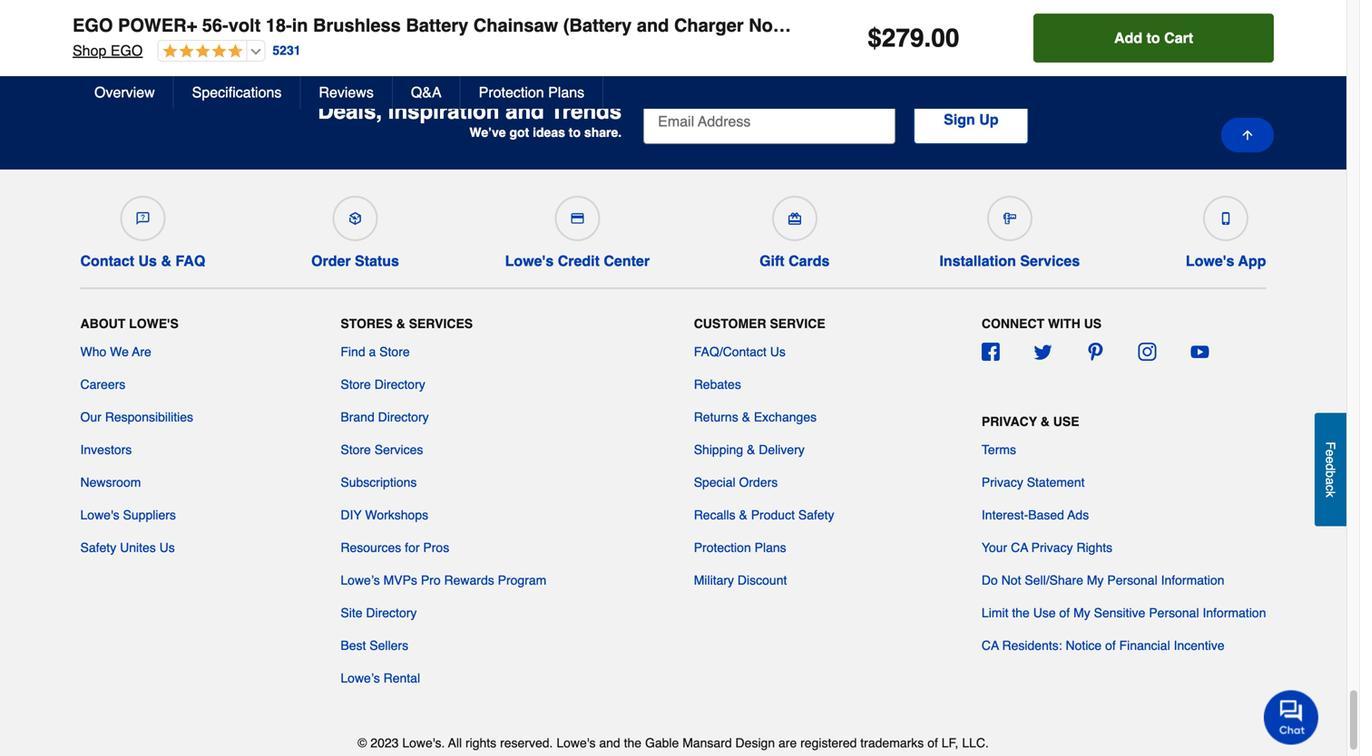 Task type: locate. For each thing, give the bounding box(es) containing it.
of down sell/share
[[1060, 606, 1070, 621]]

to right add at right top
[[1147, 29, 1160, 46]]

personal
[[1108, 573, 1158, 588], [1149, 606, 1199, 621]]

1 vertical spatial a
[[1324, 478, 1338, 485]]

1 horizontal spatial blowers
[[804, 22, 861, 39]]

1 vertical spatial us
[[770, 345, 786, 359]]

faq/contact us
[[694, 345, 786, 359]]

0 vertical spatial us
[[138, 253, 157, 269]]

product
[[751, 508, 795, 523]]

1 horizontal spatial not
[[1002, 573, 1021, 588]]

of for my
[[1060, 606, 1070, 621]]

privacy up interest-
[[982, 475, 1024, 490]]

© 2023 lowe's. all rights reserved. lowe's and the gable mansard design are registered trademarks of lf, llc.
[[358, 736, 989, 751]]

recalls
[[694, 508, 736, 523]]

stores
[[341, 317, 393, 331]]

use for the
[[1033, 606, 1056, 621]]

privacy statement
[[982, 475, 1085, 490]]

0 vertical spatial the
[[1012, 606, 1030, 621]]

to down trends
[[569, 125, 581, 140]]

use down sell/share
[[1033, 606, 1056, 621]]

1 vertical spatial personal
[[1149, 606, 1199, 621]]

1 horizontal spatial the
[[1012, 606, 1030, 621]]

0 vertical spatial protection
[[479, 84, 544, 101]]

limit the use of my sensitive personal information link
[[982, 604, 1266, 622]]

2 vertical spatial privacy
[[1032, 541, 1073, 555]]

lowe's left app
[[1186, 253, 1235, 269]]

0 vertical spatial personal
[[1108, 573, 1158, 588]]

suppliers
[[123, 508, 176, 523]]

a inside button
[[1324, 478, 1338, 485]]

recalls & product safety
[[694, 508, 835, 523]]

0 vertical spatial services
[[1020, 253, 1080, 269]]

who we are
[[80, 345, 151, 359]]

protection plans inside button
[[479, 84, 585, 101]]

0 horizontal spatial chainsaws
[[152, 22, 227, 39]]

lowe's
[[341, 573, 380, 588], [341, 671, 380, 686]]

0 horizontal spatial protection
[[479, 84, 544, 101]]

washers
[[1277, 22, 1337, 39]]

trimmers
[[1017, 22, 1083, 39]]

add to cart button
[[1034, 14, 1274, 63]]

2 vertical spatial us
[[159, 541, 175, 555]]

us right unites on the left of the page
[[159, 541, 175, 555]]

exchanges
[[754, 410, 817, 425]]

special orders link
[[694, 474, 778, 492]]

2 lowe's from the top
[[341, 671, 380, 686]]

to inside add to cart button
[[1147, 29, 1160, 46]]

0 vertical spatial ca
[[1011, 541, 1028, 555]]

lowe's down the newsroom link
[[80, 508, 119, 523]]

we
[[110, 345, 129, 359]]

battery up protection plans button
[[503, 22, 553, 39]]

0 vertical spatial to
[[1147, 29, 1160, 46]]

0 horizontal spatial blowers
[[372, 22, 429, 39]]

facebook image
[[982, 343, 1000, 361]]

use inside "link"
[[1033, 606, 1056, 621]]

use for &
[[1053, 415, 1080, 429]]

battery snow blowers
[[707, 22, 861, 39]]

shipping & delivery
[[694, 443, 805, 457]]

0 horizontal spatial protection plans
[[479, 84, 585, 101]]

our responsibilities link
[[80, 408, 193, 426]]

1 vertical spatial lowe's
[[341, 671, 380, 686]]

lowe's right reserved.
[[557, 736, 596, 751]]

privacy up terms link
[[982, 415, 1037, 429]]

of inside limit the use of my sensitive personal information "link"
[[1060, 606, 1070, 621]]

0 vertical spatial protection plans
[[479, 84, 585, 101]]

information
[[1161, 573, 1225, 588], [1203, 606, 1266, 621]]

0 vertical spatial store
[[380, 345, 410, 359]]

battery right add at right top
[[1157, 22, 1207, 39]]

lowe's for lowe's rental
[[341, 671, 380, 686]]

use
[[1053, 415, 1080, 429], [1033, 606, 1056, 621]]

0 vertical spatial and
[[637, 15, 669, 36]]

mobile image
[[1220, 212, 1233, 225]]

protection down recalls
[[694, 541, 751, 555]]

store down 'stores & services'
[[380, 345, 410, 359]]

to inside deals, inspiration and trends we've got ideas to share.
[[569, 125, 581, 140]]

ca residents: notice of financial incentive
[[982, 639, 1225, 653]]

sell/share
[[1025, 573, 1084, 588]]

ego up shop ego
[[115, 22, 148, 39]]

information inside "link"
[[1203, 606, 1266, 621]]

safety right product on the bottom
[[798, 508, 835, 523]]

lowe's.
[[402, 736, 445, 751]]

& right returns at right bottom
[[742, 410, 750, 425]]

1 vertical spatial directory
[[378, 410, 429, 425]]

& left delivery
[[747, 443, 755, 457]]

incentive
[[1174, 639, 1225, 653]]

1 lowe's from the top
[[341, 573, 380, 588]]

chainsaw
[[474, 15, 558, 36]]

protection for protection plans link
[[694, 541, 751, 555]]

0 vertical spatial use
[[1053, 415, 1080, 429]]

protection plans for protection plans button
[[479, 84, 585, 101]]

your ca privacy rights link
[[982, 539, 1113, 557]]

1 vertical spatial information
[[1203, 606, 1266, 621]]

0 horizontal spatial to
[[569, 125, 581, 140]]

1 horizontal spatial chainsaws
[[557, 22, 633, 39]]

sign up
[[944, 111, 999, 128]]

directory down store directory
[[378, 410, 429, 425]]

& right 'stores'
[[396, 317, 405, 331]]

1 horizontal spatial plans
[[755, 541, 787, 555]]

directory for site directory
[[366, 606, 417, 621]]

0 horizontal spatial us
[[138, 253, 157, 269]]

notice
[[1066, 639, 1102, 653]]

a up k
[[1324, 478, 1338, 485]]

1 vertical spatial plans
[[755, 541, 787, 555]]

pinterest image
[[1086, 343, 1105, 361]]

ego left leaf
[[302, 22, 334, 39]]

my down rights
[[1087, 573, 1104, 588]]

ego up shop
[[73, 15, 113, 36]]

and
[[637, 15, 669, 36], [506, 99, 544, 124], [599, 736, 620, 751]]

1 horizontal spatial ca
[[1011, 541, 1028, 555]]

best sellers link
[[341, 637, 408, 655]]

a right find
[[369, 345, 376, 359]]

ego leaf blowers
[[302, 22, 429, 39]]

lowe's credit center link
[[505, 189, 650, 270]]

us right contact
[[138, 253, 157, 269]]

2 horizontal spatial and
[[637, 15, 669, 36]]

lowe's up the site
[[341, 573, 380, 588]]

0 horizontal spatial safety
[[80, 541, 116, 555]]

0 vertical spatial directory
[[375, 377, 425, 392]]

ideas
[[533, 125, 565, 140]]

of inside 'ca residents: notice of financial incentive' link
[[1105, 639, 1116, 653]]

investors link
[[80, 441, 132, 459]]

cart
[[1164, 29, 1194, 46]]

and left the gable
[[599, 736, 620, 751]]

limit
[[982, 606, 1009, 621]]

terms link
[[982, 441, 1016, 459]]

safety unites us
[[80, 541, 175, 555]]

plans up ideas
[[548, 84, 585, 101]]

1 horizontal spatial protection
[[694, 541, 751, 555]]

1 vertical spatial protection
[[694, 541, 751, 555]]

and up got
[[506, 99, 544, 124]]

18-
[[266, 15, 292, 36]]

faq/contact
[[694, 345, 767, 359]]

2 vertical spatial directory
[[366, 606, 417, 621]]

lowe's for lowe's mvps pro rewards program
[[341, 573, 380, 588]]

store down the brand
[[341, 443, 371, 457]]

0 vertical spatial safety
[[798, 508, 835, 523]]

1 horizontal spatial safety
[[798, 508, 835, 523]]

ca residents: notice of financial incentive link
[[982, 637, 1225, 655]]

best sellers
[[341, 639, 408, 653]]

0 horizontal spatial and
[[506, 99, 544, 124]]

& up the "statement"
[[1041, 415, 1050, 429]]

Email Address email field
[[644, 95, 896, 144]]

rewards
[[444, 573, 494, 588]]

e up d
[[1324, 450, 1338, 457]]

with
[[1048, 317, 1081, 331]]

directory up brand directory link
[[375, 377, 425, 392]]

order status link
[[311, 189, 399, 270]]

newsroom
[[80, 475, 141, 490]]

services up find a store
[[409, 317, 473, 331]]

charger
[[674, 15, 744, 36]]

the left the gable
[[624, 736, 642, 751]]

store inside store services link
[[341, 443, 371, 457]]

a inside 'link'
[[369, 345, 376, 359]]

us down customer service
[[770, 345, 786, 359]]

1 vertical spatial services
[[409, 317, 473, 331]]

of for financial
[[1105, 639, 1116, 653]]

1 vertical spatial protection plans
[[694, 541, 787, 555]]

0 vertical spatial of
[[1060, 606, 1070, 621]]

ca down limit
[[982, 639, 999, 653]]

ego for ego power+ 56-volt 18-in brushless battery chainsaw (battery and charger not included)
[[73, 15, 113, 36]]

of right notice
[[1105, 639, 1116, 653]]

site directory
[[341, 606, 417, 621]]

1 blowers from the left
[[372, 22, 429, 39]]

ego right . at the top right
[[935, 22, 967, 39]]

& left faq at the left of page
[[161, 253, 171, 269]]

overview button
[[76, 76, 174, 109]]

1 vertical spatial privacy
[[982, 475, 1024, 490]]

0 horizontal spatial a
[[369, 345, 376, 359]]

b
[[1324, 471, 1338, 478]]

best
[[341, 639, 366, 653]]

1 horizontal spatial protection plans
[[694, 541, 787, 555]]

0 vertical spatial privacy
[[982, 415, 1037, 429]]

ca right your
[[1011, 541, 1028, 555]]

1 vertical spatial safety
[[80, 541, 116, 555]]

2 vertical spatial services
[[375, 443, 423, 457]]

specifications
[[192, 84, 282, 101]]

0 vertical spatial lowe's
[[341, 573, 380, 588]]

ego for ego string trimmers
[[935, 22, 967, 39]]

2 vertical spatial of
[[928, 736, 938, 751]]

services up connect with us
[[1020, 253, 1080, 269]]

plans
[[548, 84, 585, 101], [755, 541, 787, 555]]

& for privacy & use
[[1041, 415, 1050, 429]]

protection plans up military discount link
[[694, 541, 787, 555]]

rights
[[1077, 541, 1113, 555]]

battery left "snow"
[[707, 22, 757, 39]]

installation
[[940, 253, 1016, 269]]

chainsaws up 4.7 stars image
[[152, 22, 227, 39]]

1 horizontal spatial of
[[1060, 606, 1070, 621]]

& right recalls
[[739, 508, 748, 523]]

use up the "statement"
[[1053, 415, 1080, 429]]

sensitive
[[1094, 606, 1146, 621]]

2 blowers from the left
[[804, 22, 861, 39]]

and right (battery
[[637, 15, 669, 36]]

1 horizontal spatial to
[[1147, 29, 1160, 46]]

services down brand directory link
[[375, 443, 423, 457]]

gift cards
[[760, 253, 830, 269]]

not right charger in the top of the page
[[749, 15, 779, 36]]

2 horizontal spatial us
[[770, 345, 786, 359]]

lowe's rental
[[341, 671, 420, 686]]

protection plans button
[[461, 76, 604, 109]]

store up the brand
[[341, 377, 371, 392]]

plans inside button
[[548, 84, 585, 101]]

investors
[[80, 443, 132, 457]]

1 horizontal spatial and
[[599, 736, 620, 751]]

1 vertical spatial use
[[1033, 606, 1056, 621]]

lowe's app
[[1186, 253, 1266, 269]]

0 horizontal spatial the
[[624, 736, 642, 751]]

lowe's down best
[[341, 671, 380, 686]]

2023
[[371, 736, 399, 751]]

protection plans up got
[[479, 84, 585, 101]]

leaf
[[338, 22, 368, 39]]

1 vertical spatial store
[[341, 377, 371, 392]]

f e e d b a c k button
[[1315, 413, 1347, 527]]

specifications button
[[174, 76, 301, 109]]

string
[[971, 22, 1013, 39]]

chainsaws
[[152, 22, 227, 39], [557, 22, 633, 39]]

store inside store directory link
[[341, 377, 371, 392]]

1 vertical spatial my
[[1074, 606, 1091, 621]]

1 vertical spatial of
[[1105, 639, 1116, 653]]

1 chainsaws from the left
[[152, 22, 227, 39]]

services
[[1020, 253, 1080, 269], [409, 317, 473, 331], [375, 443, 423, 457]]

newsroom link
[[80, 474, 141, 492]]

protection inside button
[[479, 84, 544, 101]]

q&a
[[411, 84, 442, 101]]

privacy for privacy & use
[[982, 415, 1037, 429]]

delivery
[[759, 443, 805, 457]]

plans for protection plans button
[[548, 84, 585, 101]]

0 horizontal spatial plans
[[548, 84, 585, 101]]

lowe's inside "link"
[[341, 573, 380, 588]]

pickup image
[[349, 212, 362, 225]]

personal up incentive
[[1149, 606, 1199, 621]]

chainsaws up trends
[[557, 22, 633, 39]]

personal up limit the use of my sensitive personal information on the right bottom of page
[[1108, 573, 1158, 588]]

store inside find a store 'link'
[[380, 345, 410, 359]]

1 vertical spatial and
[[506, 99, 544, 124]]

blowers left $
[[804, 22, 861, 39]]

safety left unites on the left of the page
[[80, 541, 116, 555]]

app
[[1238, 253, 1266, 269]]

0 vertical spatial not
[[749, 15, 779, 36]]

center
[[604, 253, 650, 269]]

blowers for ego leaf blowers
[[372, 22, 429, 39]]

2 chainsaws from the left
[[557, 22, 633, 39]]

of left 'lf,'
[[928, 736, 938, 751]]

2 horizontal spatial of
[[1105, 639, 1116, 653]]

blowers right leaf
[[372, 22, 429, 39]]

56-
[[202, 15, 228, 36]]

1 vertical spatial ca
[[982, 639, 999, 653]]

lowe's left credit in the top of the page
[[505, 253, 554, 269]]

1 horizontal spatial a
[[1324, 478, 1338, 485]]

privacy for privacy statement
[[982, 475, 1024, 490]]

directory up sellers on the left bottom
[[366, 606, 417, 621]]

2 vertical spatial store
[[341, 443, 371, 457]]

my up notice
[[1074, 606, 1091, 621]]

0 vertical spatial a
[[369, 345, 376, 359]]

ego for ego chainsaws
[[115, 22, 148, 39]]

plans down product on the bottom
[[755, 541, 787, 555]]

0 vertical spatial plans
[[548, 84, 585, 101]]

volt
[[228, 15, 261, 36]]

the right limit
[[1012, 606, 1030, 621]]

are
[[132, 345, 151, 359]]

protection up got
[[479, 84, 544, 101]]

in
[[292, 15, 308, 36]]

1 vertical spatial to
[[569, 125, 581, 140]]

c
[[1324, 485, 1338, 491]]

not right do
[[1002, 573, 1021, 588]]

service
[[770, 317, 826, 331]]

privacy up sell/share
[[1032, 541, 1073, 555]]

e up 'b'
[[1324, 457, 1338, 464]]



Task type: describe. For each thing, give the bounding box(es) containing it.
connect
[[982, 317, 1045, 331]]

store for services
[[341, 443, 371, 457]]

& for returns & exchanges
[[742, 410, 750, 425]]

$
[[868, 24, 882, 53]]

battery chainsaws link
[[473, 10, 663, 52]]

site directory link
[[341, 604, 417, 622]]

power+
[[118, 15, 197, 36]]

llc.
[[962, 736, 989, 751]]

battery for battery snow blowers
[[707, 22, 757, 39]]

battery pressure washers link
[[1127, 10, 1360, 52]]

connect with us
[[982, 317, 1102, 331]]

& for shipping & delivery
[[747, 443, 755, 457]]

customer
[[694, 317, 766, 331]]

0 horizontal spatial not
[[749, 15, 779, 36]]

special
[[694, 475, 736, 490]]

the inside "link"
[[1012, 606, 1030, 621]]

0 vertical spatial information
[[1161, 573, 1225, 588]]

battery pressure washers
[[1157, 22, 1337, 39]]

battery for battery chainsaws
[[503, 22, 553, 39]]

our
[[80, 410, 102, 425]]

safety inside recalls & product safety link
[[798, 508, 835, 523]]

us for contact
[[138, 253, 157, 269]]

lowe's up "are" on the left top of the page
[[129, 317, 179, 331]]

credit card image
[[571, 212, 584, 225]]

trademarks
[[861, 736, 924, 751]]

youtube image
[[1191, 343, 1209, 361]]

battery chainsaws
[[503, 22, 633, 39]]

ego string trimmers
[[935, 22, 1083, 39]]

services for installation services
[[1020, 253, 1080, 269]]

directory for store directory
[[375, 377, 425, 392]]

lowe's for lowe's app
[[1186, 253, 1235, 269]]

chainsaws for battery chainsaws
[[557, 22, 633, 39]]

us
[[1084, 317, 1102, 331]]

q&a button
[[393, 76, 461, 109]]

safety inside safety unites us link
[[80, 541, 116, 555]]

rights
[[466, 736, 497, 751]]

rebates
[[694, 377, 741, 392]]

and inside deals, inspiration and trends we've got ideas to share.
[[506, 99, 544, 124]]

special orders
[[694, 475, 778, 490]]

gift cards link
[[756, 189, 834, 270]]

services for store services
[[375, 443, 423, 457]]

military discount link
[[694, 572, 787, 590]]

protection plans for protection plans link
[[694, 541, 787, 555]]

ego right shop
[[111, 42, 143, 59]]

chat invite button image
[[1264, 690, 1320, 746]]

1 vertical spatial not
[[1002, 573, 1021, 588]]

protection for protection plans button
[[479, 84, 544, 101]]

returns & exchanges link
[[694, 408, 817, 426]]

lowe's for lowe's credit center
[[505, 253, 554, 269]]

resources
[[341, 541, 401, 555]]

subscriptions
[[341, 475, 417, 490]]

your ca privacy rights
[[982, 541, 1113, 555]]

lowe's for lowe's suppliers
[[80, 508, 119, 523]]

interest-based ads link
[[982, 506, 1089, 524]]

returns
[[694, 410, 738, 425]]

safety unites us link
[[80, 539, 175, 557]]

battery for battery pressure washers
[[1157, 22, 1207, 39]]

my inside "link"
[[1074, 606, 1091, 621]]

5231
[[273, 43, 301, 58]]

mvps
[[384, 573, 417, 588]]

arrow up image
[[1241, 128, 1255, 142]]

shop
[[73, 42, 107, 59]]

2 e from the top
[[1324, 457, 1338, 464]]

ego power+ 56-volt 18-in brushless battery chainsaw (battery and charger not included)
[[73, 15, 865, 36]]

lowe's suppliers link
[[80, 506, 176, 524]]

us for faq/contact
[[770, 345, 786, 359]]

stores & services
[[341, 317, 473, 331]]

sign
[[944, 111, 975, 128]]

plans for protection plans link
[[755, 541, 787, 555]]

protection plans link
[[694, 539, 787, 557]]

got
[[510, 125, 529, 140]]

rebates link
[[694, 376, 741, 394]]

site
[[341, 606, 363, 621]]

find a store link
[[341, 343, 410, 361]]

ego chainsaws link
[[85, 10, 257, 52]]

military
[[694, 573, 734, 588]]

customer care image
[[136, 212, 149, 225]]

find a store
[[341, 345, 410, 359]]

1 vertical spatial the
[[624, 736, 642, 751]]

status
[[355, 253, 399, 269]]

.
[[924, 24, 931, 53]]

blowers for battery snow blowers
[[804, 22, 861, 39]]

battery up the q&a
[[406, 15, 469, 36]]

ego leaf blowers link
[[272, 10, 458, 52]]

who we are link
[[80, 343, 151, 361]]

& for stores & services
[[396, 317, 405, 331]]

0 vertical spatial my
[[1087, 573, 1104, 588]]

dimensions image
[[1004, 212, 1016, 225]]

workshops
[[365, 508, 428, 523]]

limit the use of my sensitive personal information
[[982, 606, 1266, 621]]

& for recalls & product safety
[[739, 508, 748, 523]]

orders
[[739, 475, 778, 490]]

privacy statement link
[[982, 474, 1085, 492]]

unites
[[120, 541, 156, 555]]

2 vertical spatial and
[[599, 736, 620, 751]]

0 horizontal spatial ca
[[982, 639, 999, 653]]

$ 279 . 00
[[868, 24, 960, 53]]

store directory
[[341, 377, 425, 392]]

pressure
[[1211, 22, 1273, 39]]

share.
[[584, 125, 622, 140]]

installation services link
[[940, 189, 1080, 270]]

store for directory
[[341, 377, 371, 392]]

find
[[341, 345, 365, 359]]

shipping
[[694, 443, 743, 457]]

gift card image
[[788, 212, 801, 225]]

sign up form
[[644, 95, 1029, 144]]

lowe's app link
[[1186, 189, 1266, 270]]

personal inside "link"
[[1149, 606, 1199, 621]]

sellers
[[370, 639, 408, 653]]

1 e from the top
[[1324, 450, 1338, 457]]

design
[[736, 736, 775, 751]]

about
[[80, 317, 125, 331]]

directory for brand directory
[[378, 410, 429, 425]]

instagram image
[[1139, 343, 1157, 361]]

twitter image
[[1034, 343, 1052, 361]]

faq/contact us link
[[694, 343, 786, 361]]

overview
[[94, 84, 155, 101]]

4.7 stars image
[[158, 44, 243, 60]]

careers link
[[80, 376, 126, 394]]

installation services
[[940, 253, 1080, 269]]

recalls & product safety link
[[694, 506, 835, 524]]

customer service
[[694, 317, 826, 331]]

f
[[1324, 442, 1338, 450]]

ads
[[1068, 508, 1089, 523]]

order status
[[311, 253, 399, 269]]

do
[[982, 573, 998, 588]]

cards
[[789, 253, 830, 269]]

gift
[[760, 253, 785, 269]]

mansard
[[683, 736, 732, 751]]

registered
[[801, 736, 857, 751]]

responsibilities
[[105, 410, 193, 425]]

your
[[982, 541, 1008, 555]]

ego for ego leaf blowers
[[302, 22, 334, 39]]

0 horizontal spatial of
[[928, 736, 938, 751]]

chainsaws for ego chainsaws
[[152, 22, 227, 39]]

reviews button
[[301, 76, 393, 109]]

1 horizontal spatial us
[[159, 541, 175, 555]]

ego string trimmers link
[[905, 10, 1113, 52]]

reviews
[[319, 84, 374, 101]]

included)
[[784, 15, 865, 36]]

lf,
[[942, 736, 959, 751]]



Task type: vqa. For each thing, say whether or not it's contained in the screenshot.
lowe's home improvement logo
no



